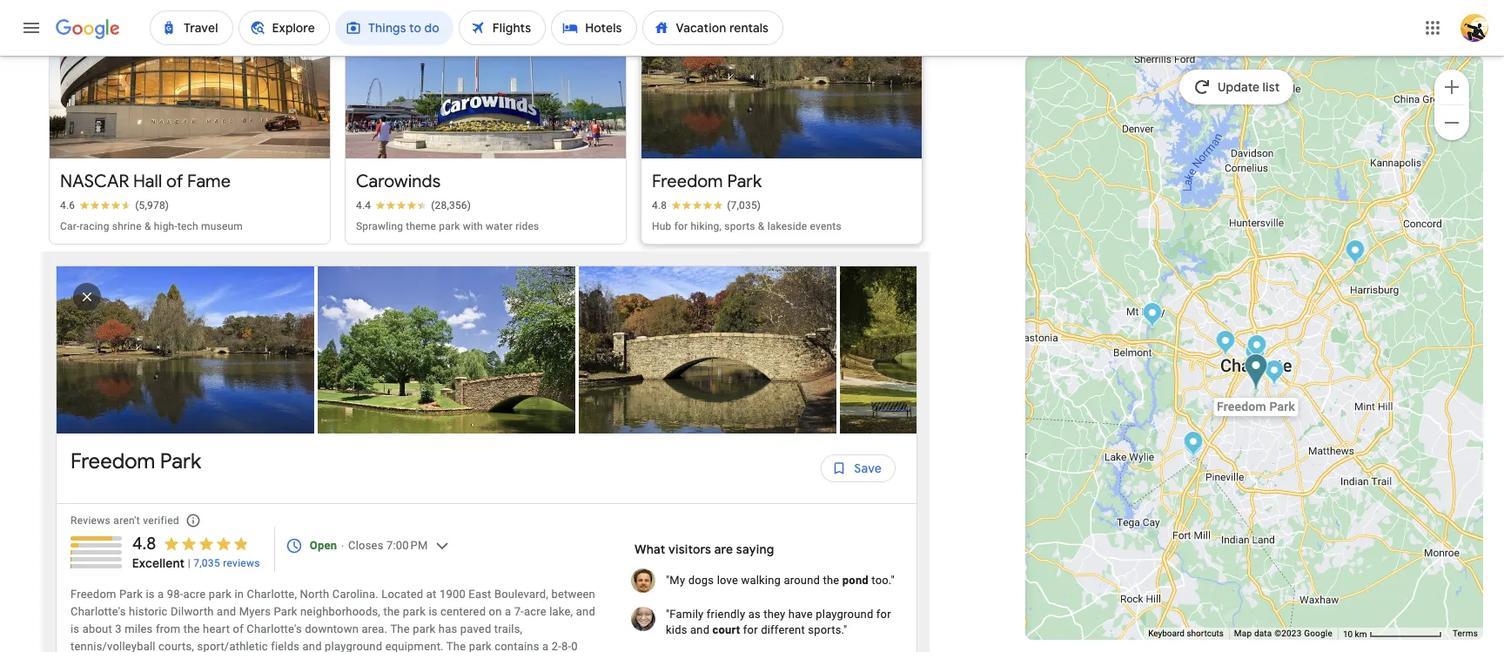 Task type: describe. For each thing, give the bounding box(es) containing it.
downtown
[[305, 622, 359, 635]]

what
[[635, 541, 666, 557]]

too."
[[872, 573, 895, 586]]

close detail image
[[66, 276, 108, 317]]

area.
[[362, 622, 388, 635]]

map region
[[1023, 0, 1504, 652]]

carolina.
[[332, 587, 379, 600]]

2 vertical spatial the
[[183, 622, 200, 635]]

on
[[489, 605, 502, 618]]

10 km
[[1343, 629, 1369, 639]]

sport/athletic
[[197, 640, 268, 652]]

excellent
[[132, 555, 185, 571]]

what visitors are saying
[[635, 541, 774, 557]]

(7,035)
[[727, 199, 761, 211]]

sprawling theme park with water rides
[[356, 220, 539, 232]]

for inside "family friendly as they have playground for kids and
[[876, 607, 891, 620]]

1 vertical spatial acre
[[524, 605, 547, 618]]

1900
[[440, 587, 466, 600]]

©2023
[[1275, 629, 1302, 638]]

98-
[[167, 587, 183, 600]]

shrine
[[112, 220, 142, 232]]

3
[[115, 622, 122, 635]]

miles
[[125, 622, 153, 635]]

verified
[[143, 514, 179, 526]]

museum
[[201, 220, 243, 232]]

open
[[310, 539, 337, 552]]

2 & from the left
[[758, 220, 765, 232]]

of inside freedom park is a 98-acre park in charlotte, north carolina. located at 1900 east boulevard, between charlotte's historic dilworth and myers park neighborhoods, the park is centered on a 7-acre lake, and is about 3 miles from the heart of charlotte's downtown area. the park has paved trails, tennis/volleyball courts, sport/athletic fields and playground equipment. the park contains a 2-
[[233, 622, 244, 635]]

fury 325 image
[[1183, 430, 1204, 459]]

1 horizontal spatial charlotte's
[[247, 622, 302, 635]]

park left in
[[209, 587, 232, 600]]

tech
[[177, 220, 198, 232]]

walking
[[741, 573, 781, 586]]

and up heart
[[217, 605, 236, 618]]

reviews aren't verified image
[[172, 499, 214, 541]]

charlotte,
[[247, 587, 297, 600]]

park down the (28,356) at the top left
[[439, 220, 460, 232]]

4.6
[[60, 199, 75, 211]]

pond
[[843, 573, 869, 586]]

court
[[713, 623, 740, 636]]

"my
[[666, 573, 685, 586]]

10 km button
[[1338, 628, 1448, 640]]

2 vertical spatial is
[[71, 622, 79, 635]]

with
[[463, 220, 483, 232]]

fame
[[187, 170, 231, 192]]

in
[[235, 587, 244, 600]]

0 horizontal spatial the
[[390, 622, 410, 635]]

keyboard shortcuts button
[[1148, 628, 1224, 640]]

park up (7,035)
[[727, 170, 762, 192]]

excellent | 7,035 reviews
[[132, 555, 260, 571]]

historic
[[129, 605, 168, 618]]

4.6 out of 5 stars from 5,978 reviews image
[[60, 198, 169, 212]]

reviews
[[71, 514, 111, 526]]

park down paved
[[469, 640, 492, 652]]

"my dogs love walking around the pond too."
[[666, 573, 895, 586]]

0 vertical spatial freedom park
[[652, 170, 762, 192]]

7:00 pm
[[386, 539, 428, 552]]

and inside "family friendly as they have playground for kids and
[[690, 623, 710, 636]]

2-
[[552, 640, 561, 652]]

7,035 reviews link
[[193, 556, 260, 570]]

minnesota road image
[[1216, 329, 1236, 358]]

2 horizontal spatial a
[[542, 640, 549, 652]]

kids
[[666, 623, 687, 636]]

for for court for different sports."
[[743, 623, 758, 636]]

terms link
[[1453, 629, 1478, 638]]

4.8 for 4.8 out of 5 stars from 7,035 reviews. excellent. element
[[132, 533, 156, 554]]

park up reviews aren't verified icon
[[160, 448, 201, 474]]

km
[[1355, 629, 1367, 639]]

dogs
[[688, 573, 714, 586]]

racing
[[80, 220, 109, 232]]

boulevard,
[[494, 587, 548, 600]]

park up equipment.
[[413, 622, 436, 635]]

court for different sports."
[[713, 623, 847, 636]]

4.4
[[356, 199, 371, 211]]

nascar
[[60, 170, 129, 192]]

4.8 out of 5 stars from 7,035 reviews. excellent. element
[[132, 533, 260, 572]]

discovery place science image
[[1247, 334, 1267, 363]]

equipment.
[[385, 640, 444, 652]]

between
[[551, 587, 595, 600]]

centered
[[441, 605, 486, 618]]

located
[[381, 587, 423, 600]]

for for hub for hiking, sports & lakeside events
[[674, 220, 688, 232]]

|
[[188, 557, 191, 569]]

trails,
[[494, 622, 523, 635]]

rides
[[515, 220, 539, 232]]

tennis/volleyball
[[71, 640, 156, 652]]

carowinds image
[[1183, 433, 1204, 462]]

have
[[789, 607, 813, 620]]

north
[[300, 587, 329, 600]]

park down charlotte, at the bottom
[[274, 605, 297, 618]]

about
[[82, 622, 112, 635]]

friendly
[[707, 607, 745, 620]]

save button
[[821, 447, 896, 489]]

carowinds
[[356, 170, 441, 192]]

data
[[1254, 629, 1272, 638]]

0 vertical spatial of
[[166, 170, 183, 192]]

lakeside
[[768, 220, 807, 232]]

0 vertical spatial acre
[[183, 587, 206, 600]]

4.8 out of 5 stars from 7,035 reviews image
[[652, 198, 761, 212]]

the mint museum image
[[1264, 359, 1284, 388]]

sports
[[725, 220, 755, 232]]

keyboard shortcuts
[[1148, 629, 1224, 638]]

events
[[810, 220, 842, 232]]

map
[[1234, 629, 1252, 638]]



Task type: locate. For each thing, give the bounding box(es) containing it.
is up historic
[[146, 587, 155, 600]]

the down has
[[446, 640, 466, 652]]

1 vertical spatial the
[[446, 640, 466, 652]]

list
[[1263, 79, 1280, 95]]

1 horizontal spatial playground
[[816, 607, 874, 620]]

car-racing shrine & high-tech museum
[[60, 220, 243, 232]]

saying
[[736, 541, 774, 557]]

charlotte's up fields
[[247, 622, 302, 635]]

0 vertical spatial playground
[[816, 607, 874, 620]]

is down at in the left bottom of the page
[[429, 605, 438, 618]]

hall
[[133, 170, 162, 192]]

freedom up reviews aren't verified at the bottom
[[71, 448, 155, 474]]

list
[[57, 259, 1101, 451]]

and down "family
[[690, 623, 710, 636]]

for down too."
[[876, 607, 891, 620]]

u.s. national whitewater center image
[[1143, 302, 1163, 330]]

⋅
[[340, 539, 345, 552]]

for right hub
[[674, 220, 688, 232]]

is
[[146, 587, 155, 600], [429, 605, 438, 618], [71, 622, 79, 635]]

1 vertical spatial 4.8
[[132, 533, 156, 554]]

0 horizontal spatial acre
[[183, 587, 206, 600]]

0 horizontal spatial 4.8
[[132, 533, 156, 554]]

main menu image
[[21, 17, 42, 38]]

they
[[764, 607, 786, 620]]

0 vertical spatial a
[[158, 587, 164, 600]]

sports."
[[808, 623, 847, 636]]

freedom park up 4.8 out of 5 stars from 7,035 reviews image
[[652, 170, 762, 192]]

park down located
[[403, 605, 426, 618]]

east
[[469, 587, 491, 600]]

aren't
[[113, 514, 140, 526]]

park
[[727, 170, 762, 192], [160, 448, 201, 474], [119, 587, 143, 600], [274, 605, 297, 618]]

a left 7-
[[505, 605, 511, 618]]

and down between
[[576, 605, 595, 618]]

1 horizontal spatial for
[[743, 623, 758, 636]]

4.8 for 4.8 out of 5 stars from 7,035 reviews image
[[652, 199, 667, 211]]

at
[[426, 587, 437, 600]]

"family
[[666, 607, 704, 620]]

4.8
[[652, 199, 667, 211], [132, 533, 156, 554]]

different
[[761, 623, 805, 636]]

freedom park is a 98-acre park in charlotte, north carolina. located at 1900 east boulevard, between charlotte's historic dilworth and myers park neighborhoods, the park is centered on a 7-acre lake, and is about 3 miles from the heart of charlotte's downtown area. the park has paved trails, tennis/volleyball courts, sport/athletic fields and playground equipment. the park contains a 2-
[[71, 587, 603, 652]]

sprawling
[[356, 220, 403, 232]]

the left pond on the right of page
[[823, 573, 840, 586]]

& left high-
[[144, 220, 151, 232]]

0 horizontal spatial the
[[183, 622, 200, 635]]

terms
[[1453, 629, 1478, 638]]

1 vertical spatial charlotte's
[[247, 622, 302, 635]]

1 vertical spatial freedom park
[[71, 448, 201, 474]]

1 vertical spatial freedom
[[71, 448, 155, 474]]

2 vertical spatial freedom
[[71, 587, 116, 600]]

as
[[748, 607, 761, 620]]

zoom in map image
[[1442, 76, 1462, 97]]

car-
[[60, 220, 80, 232]]

0 vertical spatial freedom
[[652, 170, 723, 192]]

(5,978)
[[135, 199, 169, 211]]

0 horizontal spatial for
[[674, 220, 688, 232]]

theme
[[406, 220, 436, 232]]

hiking,
[[691, 220, 722, 232]]

update list button
[[1180, 70, 1294, 104]]

2 horizontal spatial is
[[429, 605, 438, 618]]

1 vertical spatial a
[[505, 605, 511, 618]]

freedom inside freedom park is a 98-acre park in charlotte, north carolina. located at 1900 east boulevard, between charlotte's historic dilworth and myers park neighborhoods, the park is centered on a 7-acre lake, and is about 3 miles from the heart of charlotte's downtown area. the park has paved trails, tennis/volleyball courts, sport/athletic fields and playground equipment. the park contains a 2-
[[71, 587, 116, 600]]

acre
[[183, 587, 206, 600], [524, 605, 547, 618]]

playground inside freedom park is a 98-acre park in charlotte, north carolina. located at 1900 east boulevard, between charlotte's historic dilworth and myers park neighborhoods, the park is centered on a 7-acre lake, and is about 3 miles from the heart of charlotte's downtown area. the park has paved trails, tennis/volleyball courts, sport/athletic fields and playground equipment. the park contains a 2-
[[325, 640, 382, 652]]

1 & from the left
[[144, 220, 151, 232]]

1 horizontal spatial is
[[146, 587, 155, 600]]

of up sport/athletic
[[233, 622, 244, 635]]

the down dilworth
[[183, 622, 200, 635]]

2 horizontal spatial for
[[876, 607, 891, 620]]

update list
[[1218, 79, 1280, 95]]

myers
[[239, 605, 271, 618]]

love
[[717, 573, 738, 586]]

of right hall at the left of page
[[166, 170, 183, 192]]

dilworth
[[171, 605, 214, 618]]

a left 98-
[[158, 587, 164, 600]]

0 horizontal spatial freedom park
[[71, 448, 201, 474]]

for down as
[[743, 623, 758, 636]]

acre down "boulevard,"
[[524, 605, 547, 618]]

0 vertical spatial the
[[390, 622, 410, 635]]

1 horizontal spatial 4.8
[[652, 199, 667, 211]]

and down downtown
[[303, 640, 322, 652]]

lake,
[[549, 605, 573, 618]]

1 horizontal spatial the
[[383, 605, 400, 618]]

from
[[156, 622, 180, 635]]

0 vertical spatial is
[[146, 587, 155, 600]]

2 horizontal spatial the
[[823, 573, 840, 586]]

0 vertical spatial 4.8
[[652, 199, 667, 211]]

zoom out map image
[[1442, 112, 1462, 133]]

freedom park element
[[71, 447, 201, 489]]

& right sports
[[758, 220, 765, 232]]

0 horizontal spatial playground
[[325, 640, 382, 652]]

0 horizontal spatial of
[[166, 170, 183, 192]]

0 vertical spatial for
[[674, 220, 688, 232]]

1 horizontal spatial a
[[505, 605, 511, 618]]

0 horizontal spatial charlotte's
[[71, 605, 126, 618]]

are
[[714, 541, 733, 557]]

paved
[[460, 622, 491, 635]]

map data ©2023 google
[[1234, 629, 1333, 638]]

1 horizontal spatial acre
[[524, 605, 547, 618]]

4.8 up hub
[[652, 199, 667, 211]]

freedom park up aren't at bottom left
[[71, 448, 201, 474]]

freedom up about
[[71, 587, 116, 600]]

open ⋅ closes 7:00 pm
[[310, 539, 428, 552]]

freedom park image
[[1244, 353, 1268, 392]]

4.4 out of 5 stars from 28,356 reviews image
[[356, 198, 471, 212]]

4.8 inside image
[[652, 199, 667, 211]]

a left 2-
[[542, 640, 549, 652]]

closes
[[348, 539, 384, 552]]

list item
[[579, 259, 840, 440], [57, 266, 318, 433], [318, 266, 579, 433], [840, 266, 1101, 433]]

1 vertical spatial the
[[383, 605, 400, 618]]

shortcuts
[[1187, 629, 1224, 638]]

hub
[[652, 220, 672, 232]]

nascar hall of fame image
[[1245, 341, 1265, 370]]

acre up dilworth
[[183, 587, 206, 600]]

1 vertical spatial is
[[429, 605, 438, 618]]

courts,
[[158, 640, 194, 652]]

charlotte's
[[71, 605, 126, 618], [247, 622, 302, 635]]

"family friendly as they have playground for kids and
[[666, 607, 891, 636]]

1 vertical spatial for
[[876, 607, 891, 620]]

water
[[486, 220, 513, 232]]

playground up sports."
[[816, 607, 874, 620]]

is left about
[[71, 622, 79, 635]]

1 horizontal spatial &
[[758, 220, 765, 232]]

the
[[390, 622, 410, 635], [446, 640, 466, 652]]

update
[[1218, 79, 1260, 95]]

contains
[[495, 640, 539, 652]]

the down located
[[383, 605, 400, 618]]

reviews aren't verified
[[71, 514, 179, 526]]

(28,356)
[[431, 199, 471, 211]]

&
[[144, 220, 151, 232], [758, 220, 765, 232]]

1 vertical spatial of
[[233, 622, 244, 635]]

10
[[1343, 629, 1353, 639]]

of
[[166, 170, 183, 192], [233, 622, 244, 635]]

neighborhoods,
[[300, 605, 381, 618]]

4.8 up excellent
[[132, 533, 156, 554]]

charlotte's up about
[[71, 605, 126, 618]]

heart
[[203, 622, 230, 635]]

7,035
[[193, 557, 220, 569]]

playground inside "family friendly as they have playground for kids and
[[816, 607, 874, 620]]

playground down area.
[[325, 640, 382, 652]]

the up equipment.
[[390, 622, 410, 635]]

0 horizontal spatial &
[[144, 220, 151, 232]]

1 vertical spatial playground
[[325, 640, 382, 652]]

0 vertical spatial the
[[823, 573, 840, 586]]

reviews
[[223, 557, 260, 569]]

0 vertical spatial charlotte's
[[71, 605, 126, 618]]

fields
[[271, 640, 300, 652]]

1 horizontal spatial the
[[446, 640, 466, 652]]

park up historic
[[119, 587, 143, 600]]

0 horizontal spatial a
[[158, 587, 164, 600]]

2 vertical spatial a
[[542, 640, 549, 652]]

freedom up 4.8 out of 5 stars from 7,035 reviews image
[[652, 170, 723, 192]]

charlotte motor speedway image
[[1345, 239, 1365, 268]]

google
[[1304, 629, 1333, 638]]

0 horizontal spatial is
[[71, 622, 79, 635]]

2 vertical spatial for
[[743, 623, 758, 636]]

1 horizontal spatial freedom park
[[652, 170, 762, 192]]

1 horizontal spatial of
[[233, 622, 244, 635]]

keyboard
[[1148, 629, 1185, 638]]

nascar hall of fame
[[60, 170, 231, 192]]



Task type: vqa. For each thing, say whether or not it's contained in the screenshot.
phone
no



